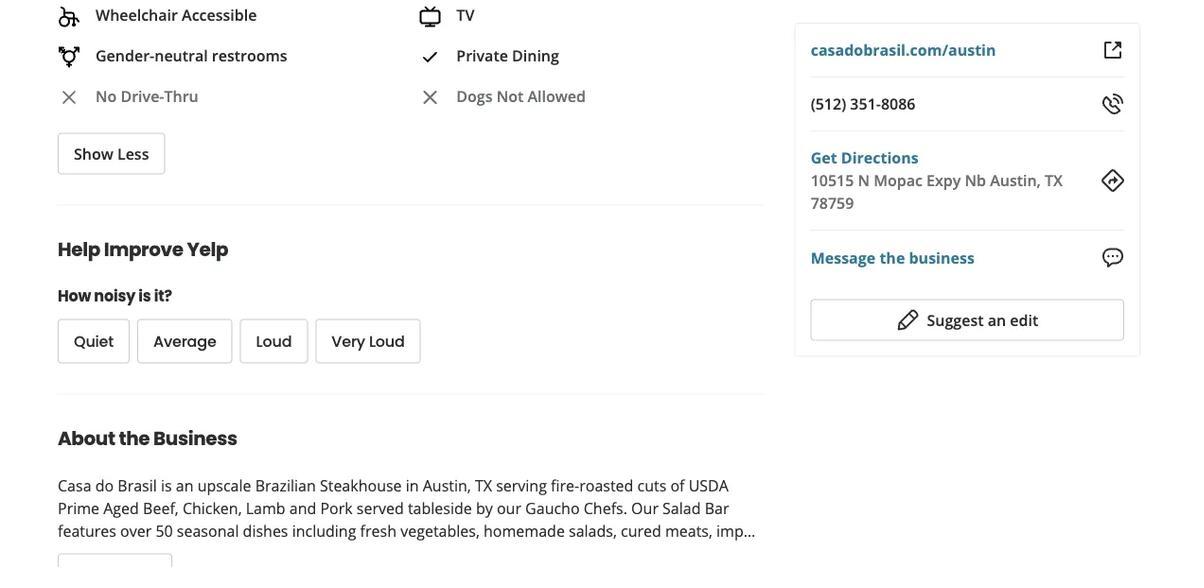Task type: describe. For each thing, give the bounding box(es) containing it.
meats,
[[665, 521, 713, 542]]

24 television v2 image
[[419, 5, 441, 28]]

24 wheelchair v2 image
[[58, 5, 80, 28]]

24 directions v2 image
[[1102, 169, 1125, 192]]

business
[[153, 426, 237, 452]]

average button
[[137, 320, 233, 364]]

how
[[58, 286, 91, 307]]

beef,
[[143, 499, 179, 519]]

served
[[357, 499, 404, 519]]

help improve yelp
[[58, 236, 228, 263]]

get directions 10515 n mopac expy nb austin, tx 78759
[[811, 148, 1063, 213]]

fire-
[[551, 476, 580, 496]]

get
[[811, 148, 838, 168]]

very loud button
[[316, 320, 421, 364]]

show less button
[[58, 133, 165, 175]]

imp
[[717, 521, 744, 542]]

(512) 351-8086
[[811, 94, 916, 114]]

private
[[457, 45, 508, 66]]

chicken,
[[183, 499, 242, 519]]

casadobrasil.com/austin
[[811, 40, 996, 60]]

business
[[909, 247, 975, 268]]

less
[[117, 144, 149, 164]]

dogs
[[457, 86, 493, 106]]

upscale
[[198, 476, 251, 496]]

tableside
[[408, 499, 472, 519]]

quiet button
[[58, 320, 130, 364]]

show
[[74, 144, 113, 164]]

tx inside casa do brasil is an upscale brazilian steakhouse in austin, tx  serving fire-roasted cuts of usda prime aged beef, chicken, lamb and pork served tableside by our gaucho chefs. our salad bar features over 50 seasonal dishes including fresh vegetables, homemade salads, cured meats, imp …
[[475, 476, 492, 496]]

in
[[406, 476, 419, 496]]

group inside help improve yelp element
[[58, 320, 631, 364]]

24 gender neutral v2 image
[[58, 46, 80, 68]]

casadobrasil.com/austin link
[[811, 40, 996, 60]]

…
[[744, 521, 756, 542]]

dogs not allowed
[[457, 86, 586, 106]]

noisy
[[94, 286, 135, 307]]

an inside casa do brasil is an upscale brazilian steakhouse in austin, tx  serving fire-roasted cuts of usda prime aged beef, chicken, lamb and pork served tableside by our gaucho chefs. our salad bar features over 50 seasonal dishes including fresh vegetables, homemade salads, cured meats, imp …
[[176, 476, 194, 496]]

chefs.
[[584, 499, 628, 519]]

serving
[[496, 476, 547, 496]]

edit
[[1010, 310, 1039, 331]]

our
[[497, 499, 522, 519]]

show less
[[74, 144, 149, 164]]

bar
[[705, 499, 729, 519]]

dishes
[[243, 521, 288, 542]]

dining
[[512, 45, 559, 66]]

is inside help improve yelp element
[[138, 286, 151, 307]]

24 message v2 image
[[1102, 247, 1125, 270]]

n
[[858, 170, 870, 191]]

usda
[[689, 476, 729, 496]]

lamb
[[246, 499, 286, 519]]

the for about
[[119, 426, 150, 452]]

of
[[671, 476, 685, 496]]

get directions link
[[811, 148, 919, 168]]

help
[[58, 236, 100, 263]]

(512)
[[811, 94, 847, 114]]

suggest an edit button
[[811, 300, 1125, 341]]

2 loud from the left
[[369, 331, 405, 353]]

features
[[58, 521, 116, 542]]

brazilian
[[255, 476, 316, 496]]

24 external link v2 image
[[1102, 39, 1125, 62]]

restrooms
[[212, 45, 287, 66]]

24 phone v2 image
[[1102, 93, 1125, 116]]

allowed
[[528, 86, 586, 106]]

directions
[[841, 148, 919, 168]]

salads,
[[569, 521, 617, 542]]

gender-neutral restrooms
[[96, 45, 287, 66]]

10515
[[811, 170, 854, 191]]



Task type: locate. For each thing, give the bounding box(es) containing it.
and
[[289, 499, 316, 519]]

tv
[[457, 5, 475, 25]]

is inside casa do brasil is an upscale brazilian steakhouse in austin, tx  serving fire-roasted cuts of usda prime aged beef, chicken, lamb and pork served tableside by our gaucho chefs. our salad bar features over 50 seasonal dishes including fresh vegetables, homemade salads, cured meats, imp …
[[161, 476, 172, 496]]

including
[[292, 521, 356, 542]]

austin, inside "get directions 10515 n mopac expy nb austin, tx 78759"
[[990, 170, 1041, 191]]

24 checkmark v2 image
[[419, 46, 441, 68]]

0 horizontal spatial austin,
[[423, 476, 471, 496]]

how noisy is it?
[[58, 286, 172, 307]]

tx up by
[[475, 476, 492, 496]]

0 vertical spatial an
[[988, 310, 1006, 331]]

is left it?
[[138, 286, 151, 307]]

message
[[811, 247, 876, 268]]

over
[[120, 521, 152, 542]]

about the business element
[[27, 394, 765, 569]]

1 horizontal spatial austin,
[[990, 170, 1041, 191]]

0 horizontal spatial an
[[176, 476, 194, 496]]

improve
[[104, 236, 183, 263]]

roasted
[[580, 476, 634, 496]]

accessible
[[182, 5, 257, 25]]

seasonal
[[177, 521, 239, 542]]

24 pencil v2 image
[[897, 309, 920, 332]]

1 horizontal spatial is
[[161, 476, 172, 496]]

0 horizontal spatial the
[[119, 426, 150, 452]]

1 loud from the left
[[256, 331, 292, 353]]

very loud
[[332, 331, 405, 353]]

help improve yelp element
[[27, 205, 765, 364]]

1 vertical spatial an
[[176, 476, 194, 496]]

thru
[[164, 86, 199, 106]]

0 vertical spatial austin,
[[990, 170, 1041, 191]]

1 vertical spatial tx
[[475, 476, 492, 496]]

homemade
[[484, 521, 565, 542]]

no drive-thru
[[96, 86, 199, 106]]

austin, up tableside
[[423, 476, 471, 496]]

0 vertical spatial is
[[138, 286, 151, 307]]

0 horizontal spatial is
[[138, 286, 151, 307]]

do
[[95, 476, 114, 496]]

78759
[[811, 193, 854, 213]]

nb
[[965, 170, 986, 191]]

expy
[[927, 170, 961, 191]]

neutral
[[155, 45, 208, 66]]

private dining
[[457, 45, 559, 66]]

the
[[880, 247, 905, 268], [119, 426, 150, 452]]

salad
[[663, 499, 701, 519]]

1 vertical spatial austin,
[[423, 476, 471, 496]]

50
[[156, 521, 173, 542]]

brasil
[[118, 476, 157, 496]]

wheelchair
[[96, 5, 178, 25]]

casa do brasil is an upscale brazilian steakhouse in austin, tx  serving fire-roasted cuts of usda prime aged beef, chicken, lamb and pork served tableside by our gaucho chefs. our salad bar features over 50 seasonal dishes including fresh vegetables, homemade salads, cured meats, imp …
[[58, 476, 756, 542]]

1 horizontal spatial loud
[[369, 331, 405, 353]]

message the business
[[811, 247, 975, 268]]

0 horizontal spatial loud
[[256, 331, 292, 353]]

austin,
[[990, 170, 1041, 191], [423, 476, 471, 496]]

very
[[332, 331, 365, 353]]

about
[[58, 426, 115, 452]]

an up beef,
[[176, 476, 194, 496]]

our
[[632, 499, 659, 519]]

1 vertical spatial is
[[161, 476, 172, 496]]

aged
[[103, 499, 139, 519]]

by
[[476, 499, 493, 519]]

8086
[[881, 94, 916, 114]]

tx inside "get directions 10515 n mopac expy nb austin, tx 78759"
[[1045, 170, 1063, 191]]

mopac
[[874, 170, 923, 191]]

austin, right nb
[[990, 170, 1041, 191]]

an inside button
[[988, 310, 1006, 331]]

0 horizontal spatial tx
[[475, 476, 492, 496]]

the for message
[[880, 247, 905, 268]]

prime
[[58, 499, 99, 519]]

0 vertical spatial the
[[880, 247, 905, 268]]

cured
[[621, 521, 662, 542]]

1 horizontal spatial tx
[[1045, 170, 1063, 191]]

wheelchair accessible
[[96, 5, 257, 25]]

24 close v2 image
[[419, 86, 441, 109]]

the up the brasil
[[119, 426, 150, 452]]

the inside button
[[880, 247, 905, 268]]

cuts
[[638, 476, 667, 496]]

not
[[497, 86, 524, 106]]

1 horizontal spatial an
[[988, 310, 1006, 331]]

the right message
[[880, 247, 905, 268]]

loud right very
[[369, 331, 405, 353]]

loud left very
[[256, 331, 292, 353]]

an left edit
[[988, 310, 1006, 331]]

about the business
[[58, 426, 237, 452]]

tx left 24 directions v2 icon
[[1045, 170, 1063, 191]]

steakhouse
[[320, 476, 402, 496]]

group containing quiet
[[58, 320, 631, 364]]

0 vertical spatial tx
[[1045, 170, 1063, 191]]

gender-
[[96, 45, 155, 66]]

yelp
[[187, 236, 228, 263]]

suggest
[[927, 310, 984, 331]]

vegetables,
[[401, 521, 480, 542]]

1 vertical spatial the
[[119, 426, 150, 452]]

casa
[[58, 476, 91, 496]]

loud
[[256, 331, 292, 353], [369, 331, 405, 353]]

tx
[[1045, 170, 1063, 191], [475, 476, 492, 496]]

drive-
[[121, 86, 164, 106]]

is
[[138, 286, 151, 307], [161, 476, 172, 496]]

1 horizontal spatial the
[[880, 247, 905, 268]]

no
[[96, 86, 117, 106]]

it?
[[154, 286, 172, 307]]

gaucho
[[526, 499, 580, 519]]

an
[[988, 310, 1006, 331], [176, 476, 194, 496]]

group
[[58, 320, 631, 364]]

austin, inside casa do brasil is an upscale brazilian steakhouse in austin, tx  serving fire-roasted cuts of usda prime aged beef, chicken, lamb and pork served tableside by our gaucho chefs. our salad bar features over 50 seasonal dishes including fresh vegetables, homemade salads, cured meats, imp …
[[423, 476, 471, 496]]

is up beef,
[[161, 476, 172, 496]]

24 close v2 image
[[58, 86, 80, 109]]

average
[[153, 331, 216, 353]]

quiet
[[74, 331, 114, 353]]

message the business button
[[811, 246, 975, 269]]

351-
[[850, 94, 881, 114]]

loud button
[[240, 320, 308, 364]]

fresh
[[360, 521, 397, 542]]



Task type: vqa. For each thing, say whether or not it's contained in the screenshot.
say
no



